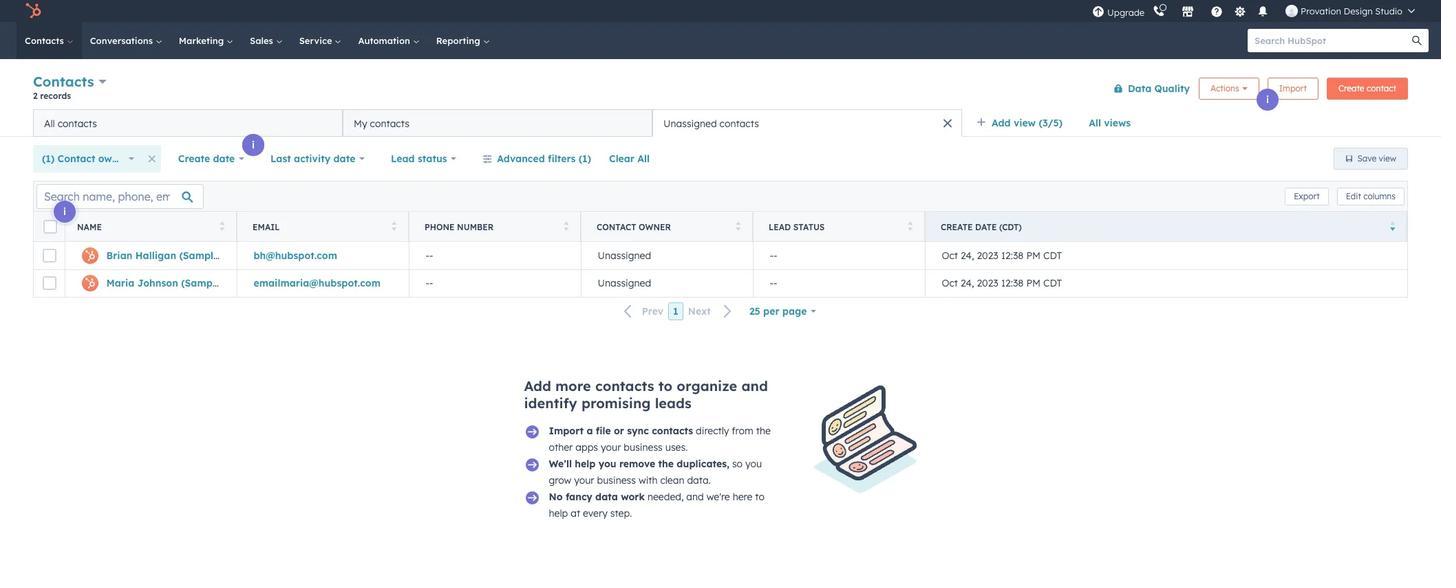 Task type: describe. For each thing, give the bounding box(es) containing it.
all for all contacts
[[44, 117, 55, 130]]

1
[[673, 306, 678, 318]]

promising
[[582, 395, 651, 412]]

or
[[614, 425, 624, 438]]

import button
[[1268, 77, 1319, 99]]

oct for bh@hubspot.com
[[942, 250, 958, 262]]

phone number
[[425, 222, 494, 232]]

automation
[[358, 35, 413, 46]]

filters
[[548, 153, 576, 165]]

unassigned button for bh@hubspot.com
[[581, 242, 753, 270]]

contact inside popup button
[[58, 153, 95, 165]]

you inside so you grow your business with clean data.
[[745, 458, 762, 471]]

save view button
[[1334, 148, 1408, 170]]

quality
[[1155, 82, 1190, 95]]

(1) contact owner
[[42, 153, 128, 165]]

0 horizontal spatial the
[[658, 458, 674, 471]]

fancy
[[566, 491, 593, 504]]

my
[[354, 117, 367, 130]]

1 horizontal spatial help
[[575, 458, 596, 471]]

apps
[[576, 442, 598, 454]]

advanced filters (1) button
[[474, 145, 600, 173]]

advanced
[[497, 153, 545, 165]]

press to sort. element for phone number
[[563, 221, 569, 233]]

search image
[[1412, 36, 1422, 45]]

number
[[457, 222, 494, 232]]

other
[[549, 442, 573, 454]]

halligan
[[135, 250, 176, 262]]

identify
[[524, 395, 577, 412]]

step.
[[610, 508, 632, 520]]

sales
[[250, 35, 276, 46]]

2 records
[[33, 91, 71, 101]]

name
[[77, 222, 102, 232]]

marketing
[[179, 35, 226, 46]]

maria johnson (sample contact)
[[106, 278, 265, 290]]

1 date from the left
[[213, 153, 235, 165]]

25
[[749, 306, 760, 318]]

import for import
[[1279, 83, 1307, 93]]

remove
[[619, 458, 655, 471]]

we'll help you remove the duplicates,
[[549, 458, 730, 471]]

status
[[418, 153, 447, 165]]

contact) for bh@hubspot.com
[[222, 250, 263, 262]]

provation
[[1301, 6, 1341, 17]]

contacts banner
[[33, 71, 1408, 109]]

marketplaces image
[[1182, 6, 1194, 19]]

needed,
[[648, 491, 684, 504]]

records
[[40, 91, 71, 101]]

last activity date button
[[262, 145, 374, 173]]

we'll
[[549, 458, 572, 471]]

to inside needed, and we're here to help at every step.
[[755, 491, 765, 504]]

cdt for emailmaria@hubspot.com
[[1043, 278, 1062, 290]]

brian halligan (sample contact) link
[[106, 250, 263, 262]]

(1) inside (1) contact owner popup button
[[42, 153, 55, 165]]

lead status button
[[382, 145, 466, 173]]

lead status
[[391, 153, 447, 165]]

duplicates,
[[677, 458, 730, 471]]

directly
[[696, 425, 729, 438]]

1 press to sort. element from the left
[[219, 221, 224, 233]]

needed, and we're here to help at every step.
[[549, 491, 765, 520]]

next button
[[683, 303, 741, 321]]

create date
[[178, 153, 235, 165]]

contact owner
[[597, 222, 671, 232]]

all for all views
[[1089, 117, 1101, 129]]

24, for bh@hubspot.com
[[961, 250, 974, 262]]

export button
[[1285, 188, 1329, 205]]

a
[[587, 425, 593, 438]]

press to sort. image for email
[[391, 221, 396, 231]]

press to sort. image for phone number
[[563, 221, 569, 231]]

notifications image
[[1257, 6, 1269, 19]]

brian halligan (sample contact)
[[106, 250, 263, 262]]

actions button
[[1199, 77, 1259, 99]]

24, for emailmaria@hubspot.com
[[961, 278, 974, 290]]

business inside directly from the other apps your business uses.
[[624, 442, 663, 454]]

and inside "add more contacts to organize and identify promising leads"
[[742, 378, 768, 395]]

my contacts
[[354, 117, 409, 130]]

marketplaces button
[[1174, 0, 1203, 22]]

create date (cdt)
[[941, 222, 1022, 232]]

prev button
[[616, 303, 668, 321]]

work
[[621, 491, 645, 504]]

oct 24, 2023 12:38 pm cdt for emailmaria@hubspot.com
[[942, 278, 1062, 290]]

emailmaria@hubspot.com
[[254, 278, 381, 290]]

view for save
[[1379, 153, 1397, 164]]

contacts inside "link"
[[25, 35, 67, 46]]

studio
[[1375, 6, 1403, 17]]

import for import a file or sync contacts
[[549, 425, 584, 438]]

2 date from the left
[[333, 153, 355, 165]]

at
[[571, 508, 580, 520]]

0 vertical spatial unassigned
[[664, 117, 717, 130]]

data
[[595, 491, 618, 504]]

so you grow your business with clean data.
[[549, 458, 762, 487]]

so
[[732, 458, 743, 471]]

hubspot link
[[17, 3, 52, 19]]

help image
[[1211, 6, 1223, 19]]

to inside "add more contacts to organize and identify promising leads"
[[658, 378, 673, 395]]

edit columns button
[[1337, 188, 1405, 205]]

data quality button
[[1105, 75, 1191, 102]]

2023 for bh@hubspot.com
[[977, 250, 999, 262]]

settings link
[[1231, 4, 1249, 18]]

service link
[[291, 22, 350, 59]]

1 press to sort. image from the left
[[219, 221, 224, 231]]

last activity date
[[271, 153, 355, 165]]

clear all button
[[600, 145, 659, 173]]

notifications button
[[1251, 0, 1275, 22]]

every
[[583, 508, 608, 520]]

automation link
[[350, 22, 428, 59]]

no fancy data work
[[549, 491, 645, 504]]

johnson
[[137, 278, 178, 290]]

advanced filters (1)
[[497, 153, 591, 165]]

0 horizontal spatial i
[[63, 206, 66, 218]]

upgrade image
[[1092, 6, 1105, 18]]

here
[[733, 491, 753, 504]]

data.
[[687, 475, 711, 487]]

Search name, phone, email addresses, or company search field
[[36, 184, 204, 209]]

(cdt)
[[999, 222, 1022, 232]]

cdt for bh@hubspot.com
[[1043, 250, 1062, 262]]

unassigned for emailmaria@hubspot.com
[[598, 278, 651, 290]]

provation design studio
[[1301, 6, 1403, 17]]

add for add more contacts to organize and identify promising leads
[[524, 378, 551, 395]]



Task type: locate. For each thing, give the bounding box(es) containing it.
pm for bh@hubspot.com
[[1027, 250, 1041, 262]]

1 horizontal spatial import
[[1279, 83, 1307, 93]]

unassigned button for emailmaria@hubspot.com
[[581, 270, 753, 297]]

0 horizontal spatial date
[[213, 153, 235, 165]]

create left date
[[941, 222, 973, 232]]

press to sort. element
[[219, 221, 224, 233], [391, 221, 396, 233], [563, 221, 569, 233], [735, 221, 741, 233], [908, 221, 913, 233]]

design
[[1344, 6, 1373, 17]]

0 vertical spatial 24,
[[961, 250, 974, 262]]

status
[[793, 222, 825, 232]]

bh@hubspot.com link
[[254, 250, 337, 262]]

maria
[[106, 278, 134, 290]]

0 horizontal spatial view
[[1014, 117, 1036, 129]]

with
[[639, 475, 658, 487]]

0 vertical spatial add
[[992, 117, 1011, 129]]

contacts button
[[33, 72, 107, 92]]

4 press to sort. element from the left
[[735, 221, 741, 233]]

1 vertical spatial the
[[658, 458, 674, 471]]

1 horizontal spatial create
[[941, 222, 973, 232]]

press to sort. image down "filters"
[[563, 221, 569, 231]]

import inside button
[[1279, 83, 1307, 93]]

12:38
[[1001, 250, 1024, 262], [1001, 278, 1024, 290]]

0 horizontal spatial all
[[44, 117, 55, 130]]

pm
[[1027, 250, 1041, 262], [1027, 278, 1041, 290]]

0 vertical spatial 2023
[[977, 250, 999, 262]]

1 press to sort. image from the left
[[391, 221, 396, 231]]

sync
[[627, 425, 649, 438]]

contacts inside popup button
[[33, 73, 94, 90]]

2 cdt from the top
[[1043, 278, 1062, 290]]

actions
[[1211, 83, 1239, 93]]

2 unassigned button from the top
[[581, 270, 753, 297]]

all contacts
[[44, 117, 97, 130]]

help inside needed, and we're here to help at every step.
[[549, 508, 568, 520]]

view for add
[[1014, 117, 1036, 129]]

0 vertical spatial help
[[575, 458, 596, 471]]

export
[[1294, 191, 1320, 201]]

contact) down 'bh@hubspot.com'
[[224, 278, 265, 290]]

2 vertical spatial i
[[63, 206, 66, 218]]

contact down 'clear'
[[597, 222, 636, 232]]

create contact
[[1339, 83, 1397, 93]]

2 oct from the top
[[942, 278, 958, 290]]

1 horizontal spatial (1)
[[579, 153, 591, 165]]

2 you from the left
[[745, 458, 762, 471]]

business inside so you grow your business with clean data.
[[597, 475, 636, 487]]

all left views
[[1089, 117, 1101, 129]]

2 press to sort. element from the left
[[391, 221, 396, 233]]

0 horizontal spatial your
[[574, 475, 594, 487]]

descending sort. press to sort ascending. element
[[1390, 221, 1395, 233]]

0 vertical spatial view
[[1014, 117, 1036, 129]]

add view (3/5) button
[[968, 109, 1080, 137]]

contacts up import a file or sync contacts
[[595, 378, 654, 395]]

clear all
[[609, 153, 650, 165]]

0 horizontal spatial and
[[686, 491, 704, 504]]

1 horizontal spatial to
[[755, 491, 765, 504]]

create
[[1339, 83, 1365, 93], [178, 153, 210, 165], [941, 222, 973, 232]]

0 vertical spatial contact)
[[222, 250, 263, 262]]

1 vertical spatial contact)
[[224, 278, 265, 290]]

2 24, from the top
[[961, 278, 974, 290]]

help button
[[1205, 0, 1229, 22]]

0 vertical spatial and
[[742, 378, 768, 395]]

your up "fancy"
[[574, 475, 594, 487]]

unassigned button up 1 button
[[581, 270, 753, 297]]

1 horizontal spatial all
[[638, 153, 650, 165]]

1 pm from the top
[[1027, 250, 1041, 262]]

unassigned down the contacts banner
[[664, 117, 717, 130]]

0 horizontal spatial you
[[599, 458, 617, 471]]

1 vertical spatial 24,
[[961, 278, 974, 290]]

2 2023 from the top
[[977, 278, 999, 290]]

1 vertical spatial i
[[252, 139, 255, 151]]

all inside all views link
[[1089, 117, 1101, 129]]

contacts up uses.
[[652, 425, 693, 438]]

press to sort. element for contact owner
[[735, 221, 741, 233]]

add left more
[[524, 378, 551, 395]]

contacts inside button
[[370, 117, 409, 130]]

lead for lead status
[[391, 153, 415, 165]]

press to sort. image for contact owner
[[735, 221, 741, 231]]

i button left last
[[242, 134, 264, 156]]

date right activity
[[333, 153, 355, 165]]

0 horizontal spatial create
[[178, 153, 210, 165]]

1 horizontal spatial lead
[[769, 222, 791, 232]]

the up clean
[[658, 458, 674, 471]]

1 vertical spatial contacts
[[33, 73, 94, 90]]

0 vertical spatial contacts
[[25, 35, 67, 46]]

0 vertical spatial import
[[1279, 83, 1307, 93]]

0 horizontal spatial owner
[[98, 153, 128, 165]]

the inside directly from the other apps your business uses.
[[756, 425, 771, 438]]

all inside the clear all button
[[638, 153, 650, 165]]

1 oct from the top
[[942, 250, 958, 262]]

2 vertical spatial i button
[[54, 201, 76, 223]]

(sample for halligan
[[179, 250, 219, 262]]

1 vertical spatial help
[[549, 508, 568, 520]]

0 horizontal spatial add
[[524, 378, 551, 395]]

import a file or sync contacts
[[549, 425, 693, 438]]

1 button
[[668, 303, 683, 321]]

lead inside popup button
[[391, 153, 415, 165]]

james peterson image
[[1286, 5, 1298, 17]]

0 vertical spatial i button
[[1257, 89, 1279, 111]]

contacts
[[58, 117, 97, 130], [370, 117, 409, 130], [720, 117, 759, 130], [595, 378, 654, 395], [652, 425, 693, 438]]

0 vertical spatial (sample
[[179, 250, 219, 262]]

2023 for emailmaria@hubspot.com
[[977, 278, 999, 290]]

pagination navigation
[[616, 303, 741, 321]]

grow
[[549, 475, 571, 487]]

1 (1) from the left
[[42, 153, 55, 165]]

i button right actions
[[1257, 89, 1279, 111]]

business up 'we'll help you remove the duplicates,' at bottom
[[624, 442, 663, 454]]

unassigned up prev button
[[598, 278, 651, 290]]

add inside popup button
[[992, 117, 1011, 129]]

0 vertical spatial lead
[[391, 153, 415, 165]]

1 horizontal spatial date
[[333, 153, 355, 165]]

calling icon image
[[1153, 6, 1165, 18]]

create left contact on the right
[[1339, 83, 1365, 93]]

2 press to sort. image from the left
[[735, 221, 741, 231]]

contact down all contacts
[[58, 153, 95, 165]]

1 unassigned button from the top
[[581, 242, 753, 270]]

next
[[688, 306, 711, 318]]

to left organize
[[658, 378, 673, 395]]

to right here
[[755, 491, 765, 504]]

(sample down brian halligan (sample contact) 'link'
[[181, 278, 221, 290]]

0 horizontal spatial import
[[549, 425, 584, 438]]

5 press to sort. element from the left
[[908, 221, 913, 233]]

add more contacts to organize and identify promising leads
[[524, 378, 768, 412]]

upgrade
[[1108, 7, 1145, 18]]

contacts down records
[[58, 117, 97, 130]]

contacts for unassigned contacts
[[720, 117, 759, 130]]

oct 24, 2023 12:38 pm cdt for bh@hubspot.com
[[942, 250, 1062, 262]]

bh@hubspot.com button
[[237, 242, 409, 270]]

2 horizontal spatial i button
[[1257, 89, 1279, 111]]

view
[[1014, 117, 1036, 129], [1379, 153, 1397, 164]]

1 vertical spatial oct
[[942, 278, 958, 290]]

view left (3/5)
[[1014, 117, 1036, 129]]

1 you from the left
[[599, 458, 617, 471]]

all down 2 records
[[44, 117, 55, 130]]

menu
[[1091, 0, 1425, 22]]

(sample up maria johnson (sample contact)
[[179, 250, 219, 262]]

import down search hubspot "search box" on the right of page
[[1279, 83, 1307, 93]]

all right 'clear'
[[638, 153, 650, 165]]

prev
[[642, 306, 664, 318]]

12:38 for bh@hubspot.com
[[1001, 250, 1024, 262]]

2 oct 24, 2023 12:38 pm cdt from the top
[[942, 278, 1062, 290]]

pm for emailmaria@hubspot.com
[[1027, 278, 1041, 290]]

25 per page button
[[741, 298, 825, 326]]

contacts for all contacts
[[58, 117, 97, 130]]

1 horizontal spatial your
[[601, 442, 621, 454]]

1 12:38 from the top
[[1001, 250, 1024, 262]]

conversations
[[90, 35, 155, 46]]

all contacts button
[[33, 109, 343, 137]]

(sample for johnson
[[181, 278, 221, 290]]

12:38 for emailmaria@hubspot.com
[[1001, 278, 1024, 290]]

leads
[[655, 395, 692, 412]]

1 horizontal spatial i button
[[242, 134, 264, 156]]

0 vertical spatial oct
[[942, 250, 958, 262]]

0 vertical spatial 12:38
[[1001, 250, 1024, 262]]

2 pm from the top
[[1027, 278, 1041, 290]]

contacts up records
[[33, 73, 94, 90]]

2 (1) from the left
[[579, 153, 591, 165]]

phone
[[425, 222, 455, 232]]

create date button
[[169, 145, 253, 173]]

press to sort. image
[[391, 221, 396, 231], [563, 221, 569, 231]]

2 horizontal spatial all
[[1089, 117, 1101, 129]]

1 vertical spatial lead
[[769, 222, 791, 232]]

and up from on the bottom of page
[[742, 378, 768, 395]]

contacts right my
[[370, 117, 409, 130]]

emailmaria@hubspot.com link
[[254, 278, 381, 290]]

you right the so
[[745, 458, 762, 471]]

1 vertical spatial import
[[549, 425, 584, 438]]

settings image
[[1234, 6, 1246, 18]]

3 press to sort. element from the left
[[563, 221, 569, 233]]

the right from on the bottom of page
[[756, 425, 771, 438]]

i button left name
[[54, 201, 76, 223]]

contact) down email
[[222, 250, 263, 262]]

unassigned contacts
[[664, 117, 759, 130]]

all inside all contacts button
[[44, 117, 55, 130]]

1 vertical spatial contact
[[597, 222, 636, 232]]

all views
[[1089, 117, 1131, 129]]

0 vertical spatial i
[[1266, 94, 1269, 106]]

2 horizontal spatial create
[[1339, 83, 1365, 93]]

3 press to sort. image from the left
[[908, 221, 913, 231]]

1 vertical spatial (sample
[[181, 278, 221, 290]]

1 horizontal spatial press to sort. image
[[563, 221, 569, 231]]

reporting
[[436, 35, 483, 46]]

create for create date
[[178, 153, 210, 165]]

you left remove
[[599, 458, 617, 471]]

0 vertical spatial oct 24, 2023 12:38 pm cdt
[[942, 250, 1062, 262]]

business up data
[[597, 475, 636, 487]]

create down all contacts button
[[178, 153, 210, 165]]

add for add view (3/5)
[[992, 117, 1011, 129]]

add view (3/5)
[[992, 117, 1063, 129]]

sales link
[[242, 22, 291, 59]]

press to sort. element for email
[[391, 221, 396, 233]]

1 vertical spatial view
[[1379, 153, 1397, 164]]

owner inside popup button
[[98, 153, 128, 165]]

my contacts button
[[343, 109, 653, 137]]

create inside button
[[1339, 83, 1365, 93]]

1 vertical spatial owner
[[639, 222, 671, 232]]

1 oct 24, 2023 12:38 pm cdt from the top
[[942, 250, 1062, 262]]

press to sort. image
[[219, 221, 224, 231], [735, 221, 741, 231], [908, 221, 913, 231]]

1 vertical spatial add
[[524, 378, 551, 395]]

and down data.
[[686, 491, 704, 504]]

press to sort. element for lead status
[[908, 221, 913, 233]]

0 vertical spatial contact
[[58, 153, 95, 165]]

per
[[763, 306, 780, 318]]

unassigned contacts button
[[653, 109, 962, 137]]

oct for emailmaria@hubspot.com
[[942, 278, 958, 290]]

add left (3/5)
[[992, 117, 1011, 129]]

contacts down the contacts banner
[[720, 117, 759, 130]]

help down no
[[549, 508, 568, 520]]

1 vertical spatial business
[[597, 475, 636, 487]]

your inside so you grow your business with clean data.
[[574, 475, 594, 487]]

1 horizontal spatial i
[[252, 139, 255, 151]]

0 horizontal spatial to
[[658, 378, 673, 395]]

24,
[[961, 250, 974, 262], [961, 278, 974, 290]]

descending sort. press to sort ascending. image
[[1390, 221, 1395, 231]]

1 horizontal spatial press to sort. image
[[735, 221, 741, 231]]

0 horizontal spatial contact
[[58, 153, 95, 165]]

(3/5)
[[1039, 117, 1063, 129]]

menu containing provation design studio
[[1091, 0, 1425, 22]]

service
[[299, 35, 335, 46]]

contacts for my contacts
[[370, 117, 409, 130]]

1 vertical spatial create
[[178, 153, 210, 165]]

1 horizontal spatial you
[[745, 458, 762, 471]]

0 vertical spatial cdt
[[1043, 250, 1062, 262]]

and inside needed, and we're here to help at every step.
[[686, 491, 704, 504]]

0 vertical spatial to
[[658, 378, 673, 395]]

your inside directly from the other apps your business uses.
[[601, 442, 621, 454]]

marketing link
[[171, 22, 242, 59]]

view inside button
[[1379, 153, 1397, 164]]

1 vertical spatial unassigned
[[598, 250, 651, 262]]

unassigned button down contact owner
[[581, 242, 753, 270]]

contacts down the hubspot "link"
[[25, 35, 67, 46]]

0 vertical spatial your
[[601, 442, 621, 454]]

last
[[271, 153, 291, 165]]

1 horizontal spatial view
[[1379, 153, 1397, 164]]

0 horizontal spatial (1)
[[42, 153, 55, 165]]

2 horizontal spatial press to sort. image
[[908, 221, 913, 231]]

your
[[601, 442, 621, 454], [574, 475, 594, 487]]

press to sort. image for lead status
[[908, 221, 913, 231]]

1 horizontal spatial add
[[992, 117, 1011, 129]]

2 horizontal spatial i
[[1266, 94, 1269, 106]]

(1) right "filters"
[[579, 153, 591, 165]]

1 vertical spatial 2023
[[977, 278, 999, 290]]

0 horizontal spatial press to sort. image
[[219, 221, 224, 231]]

contact
[[58, 153, 95, 165], [597, 222, 636, 232]]

emailmaria@hubspot.com button
[[237, 270, 409, 297]]

import up other
[[549, 425, 584, 438]]

lead for lead status
[[769, 222, 791, 232]]

0 vertical spatial create
[[1339, 83, 1365, 93]]

1 vertical spatial your
[[574, 475, 594, 487]]

0 vertical spatial pm
[[1027, 250, 1041, 262]]

1 2023 from the top
[[977, 250, 999, 262]]

contacts inside "add more contacts to organize and identify promising leads"
[[595, 378, 654, 395]]

date down all contacts button
[[213, 153, 235, 165]]

2 press to sort. image from the left
[[563, 221, 569, 231]]

cdt
[[1043, 250, 1062, 262], [1043, 278, 1062, 290]]

0 vertical spatial the
[[756, 425, 771, 438]]

1 24, from the top
[[961, 250, 974, 262]]

0 vertical spatial owner
[[98, 153, 128, 165]]

save
[[1358, 153, 1377, 164]]

to
[[658, 378, 673, 395], [755, 491, 765, 504]]

1 vertical spatial oct 24, 2023 12:38 pm cdt
[[942, 278, 1062, 290]]

data
[[1128, 82, 1152, 95]]

calling icon button
[[1147, 2, 1171, 20]]

1 vertical spatial pm
[[1027, 278, 1041, 290]]

email
[[253, 222, 280, 232]]

(1) inside advanced filters (1) button
[[579, 153, 591, 165]]

contact) for emailmaria@hubspot.com
[[224, 278, 265, 290]]

Search HubSpot search field
[[1248, 29, 1417, 52]]

provation design studio button
[[1278, 0, 1423, 22]]

0 vertical spatial business
[[624, 442, 663, 454]]

(1) contact owner button
[[33, 145, 143, 173]]

0 horizontal spatial i button
[[54, 201, 76, 223]]

your down file
[[601, 442, 621, 454]]

1 vertical spatial i button
[[242, 134, 264, 156]]

2 vertical spatial unassigned
[[598, 278, 651, 290]]

data quality
[[1128, 82, 1190, 95]]

hubspot image
[[25, 3, 41, 19]]

unassigned down contact owner
[[598, 250, 651, 262]]

view inside popup button
[[1014, 117, 1036, 129]]

contacts
[[25, 35, 67, 46], [33, 73, 94, 90]]

1 horizontal spatial and
[[742, 378, 768, 395]]

2 12:38 from the top
[[1001, 278, 1024, 290]]

1 vertical spatial 12:38
[[1001, 278, 1024, 290]]

0 horizontal spatial press to sort. image
[[391, 221, 396, 231]]

page
[[782, 306, 807, 318]]

clear
[[609, 153, 635, 165]]

-- button
[[409, 242, 581, 270], [753, 242, 925, 270], [409, 270, 581, 297], [753, 270, 925, 297]]

contact)
[[222, 250, 263, 262], [224, 278, 265, 290]]

1 vertical spatial to
[[755, 491, 765, 504]]

help down the apps
[[575, 458, 596, 471]]

save view
[[1358, 153, 1397, 164]]

0 horizontal spatial help
[[549, 508, 568, 520]]

1 horizontal spatial the
[[756, 425, 771, 438]]

contact
[[1367, 83, 1397, 93]]

search button
[[1406, 29, 1429, 52]]

create for create date (cdt)
[[941, 222, 973, 232]]

create for create contact
[[1339, 83, 1365, 93]]

press to sort. image left phone
[[391, 221, 396, 231]]

more
[[556, 378, 591, 395]]

1 cdt from the top
[[1043, 250, 1062, 262]]

1 vertical spatial and
[[686, 491, 704, 504]]

and
[[742, 378, 768, 395], [686, 491, 704, 504]]

bh@hubspot.com
[[254, 250, 337, 262]]

1 horizontal spatial contact
[[597, 222, 636, 232]]

file
[[596, 425, 611, 438]]

create inside popup button
[[178, 153, 210, 165]]

(1) down all contacts
[[42, 153, 55, 165]]

add inside "add more contacts to organize and identify promising leads"
[[524, 378, 551, 395]]

unassigned for bh@hubspot.com
[[598, 250, 651, 262]]

1 horizontal spatial owner
[[639, 222, 671, 232]]

view right save
[[1379, 153, 1397, 164]]

25 per page
[[749, 306, 807, 318]]

lead status
[[769, 222, 825, 232]]

0 horizontal spatial lead
[[391, 153, 415, 165]]

i
[[1266, 94, 1269, 106], [252, 139, 255, 151], [63, 206, 66, 218]]

2 vertical spatial create
[[941, 222, 973, 232]]



Task type: vqa. For each thing, say whether or not it's contained in the screenshot.
Terry Turtle IMAGE
no



